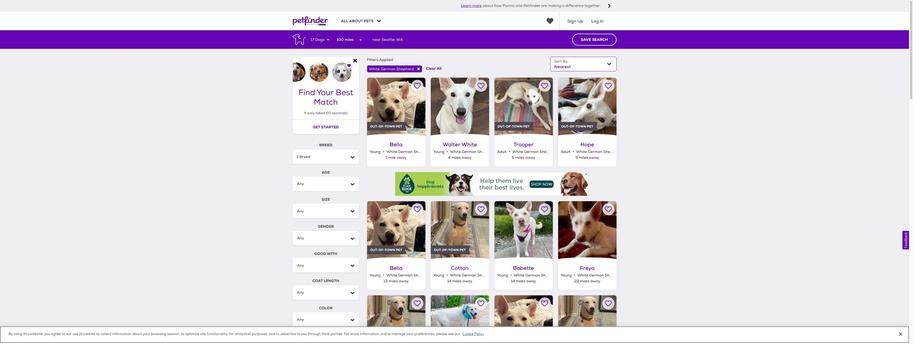 Task type: describe. For each thing, give the bounding box(es) containing it.
cotton, adoptable dog, young female white german shepherd & labrador retriever mix, 31 miles away, out-of-town pet. image
[[558, 296, 617, 344]]

select care and behavior, any image
[[297, 340, 346, 344]]

luke, adoptable dog, young male white german shepherd & flat-coated retriever mix, 27 miles away, out-of-town pet. image
[[431, 296, 489, 344]]

petfinder home image
[[293, 12, 328, 30]]

advertisement element
[[395, 172, 588, 196]]

babette, adoptable dog, young female white german shepherd & yellow labrador retriever mix, 14 miles away. image
[[494, 201, 553, 260]]

bella, adoptable dog, young female white german shepherd mix, 13 miles away, out-of-town pet. image
[[367, 201, 425, 260]]



Task type: vqa. For each thing, say whether or not it's contained in the screenshot.
Petfinder Home image
yes



Task type: locate. For each thing, give the bounding box(es) containing it.
bella, adoptable dog, young female white german shepherd mix, 1 mile away, out-of-town pet. image
[[367, 78, 425, 136]]

trooper, adoptable dog, adult male white german shepherd mix, 5 miles away, out-of-town pet. image
[[494, 78, 553, 136]]

walter white, adoptable dog, young male white german shepherd, 4 miles away. image
[[431, 78, 489, 136]]

bella, adoptable dog, young female white german shepherd mix, 29 miles away, out-of-town pet. image
[[494, 296, 553, 344]]

cotton, adoptable dog, young female white german shepherd & labrador retriever mix, 14 miles away, out-of-town pet. image
[[431, 201, 489, 260]]

freya, adoptable dog, young female white german shepherd, 22 miles away. image
[[558, 201, 617, 260]]

main content
[[0, 30, 909, 344]]

cotton, adoptable dog, young female white german shepherd & labrador retriever mix, 23 miles away, out-of-town pet. image
[[367, 296, 425, 344]]

hope, adoptable dog, adult female white german shepherd mix, 5 miles away, out-of-town pet. image
[[558, 78, 617, 136]]

potential dog matches image
[[293, 57, 359, 82]]

privacy alert dialog
[[0, 327, 909, 344]]



